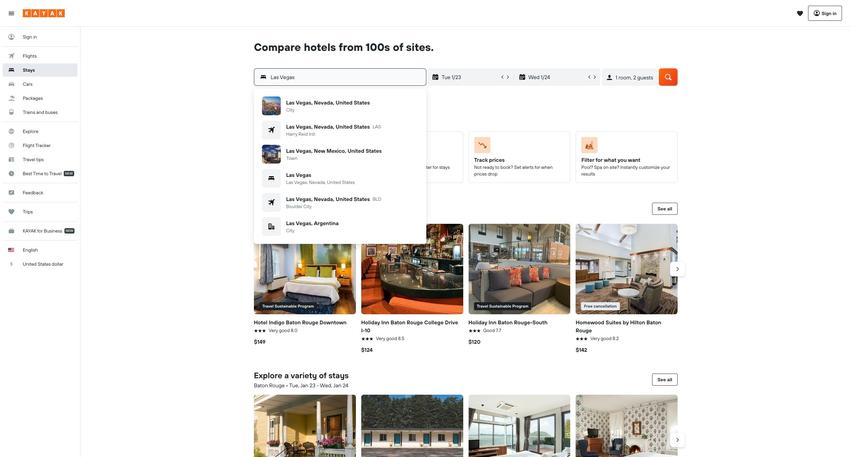 Task type: vqa. For each thing, say whether or not it's contained in the screenshot.
End date "field"
no



Task type: locate. For each thing, give the bounding box(es) containing it.
Enter a city, hotel, airport or landmark text field
[[267, 72, 426, 82]]

figure
[[260, 137, 347, 156], [367, 137, 455, 156], [474, 137, 562, 156], [581, 137, 669, 156], [254, 224, 356, 315], [468, 224, 570, 315], [576, 224, 678, 315]]

None search field
[[244, 54, 688, 99]]

united states (english) image
[[8, 248, 14, 252]]

forward image
[[674, 266, 681, 273]]

list box
[[259, 94, 421, 239]]



Task type: describe. For each thing, give the bounding box(es) containing it.
explore a variety of stays carousel region
[[251, 392, 685, 458]]

stays near you carousel region
[[251, 221, 685, 357]]

holiday inn baton rouge-south element
[[468, 224, 570, 315]]

navigation menu image
[[8, 10, 15, 17]]

hotel element
[[468, 395, 570, 458]]

city:las vegas, nevada, united states image
[[262, 97, 281, 115]]

hotel indigo baton rouge downtown element
[[254, 224, 356, 315]]

bed & breakfast element
[[254, 395, 356, 458]]

motel element
[[361, 395, 463, 458]]

holiday inn baton rouge college drive i-10 element
[[361, 224, 463, 315]]

inn element
[[576, 395, 678, 458]]

homewood suites by hilton baton rouge element
[[576, 224, 678, 315]]

forward image
[[674, 437, 681, 444]]

city:las vegas, new mexico, united states image
[[262, 145, 281, 164]]



